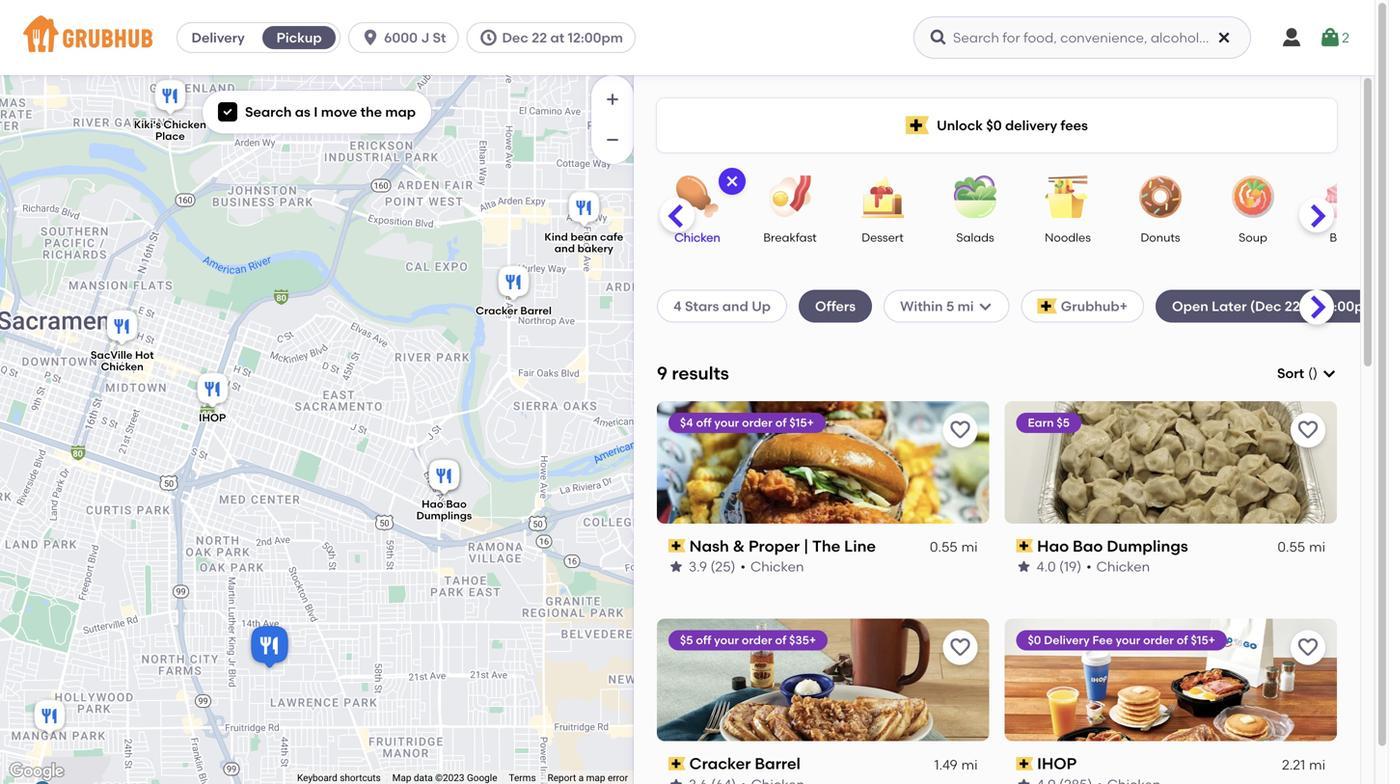 Task type: describe. For each thing, give the bounding box(es) containing it.
1 horizontal spatial cracker
[[689, 755, 751, 773]]

save this restaurant button for hao bao dumplings
[[1291, 413, 1325, 447]]

soup
[[1239, 231, 1267, 245]]

within 5 mi
[[900, 298, 974, 314]]

2.21
[[1282, 757, 1305, 773]]

the
[[360, 104, 382, 120]]

chicken down chicken image
[[674, 231, 720, 245]]

dec 22 at 12:00pm
[[502, 29, 623, 46]]

save this restaurant image for dumplings
[[1296, 418, 1320, 442]]

1 horizontal spatial and
[[722, 298, 748, 314]]

• for bao
[[1086, 558, 1092, 575]]

google image
[[5, 759, 68, 784]]

ihop inside map region
[[199, 412, 226, 425]]

mi for nash & proper | the line
[[961, 539, 978, 555]]

1 horizontal spatial dumplings
[[1107, 537, 1188, 555]]

bakery
[[577, 242, 613, 255]]

grubhub plus flag logo image for grubhub+
[[1038, 299, 1057, 314]]

subscription pass image for ihop
[[1016, 757, 1033, 771]]

(19)
[[1059, 558, 1082, 575]]

off for cracker
[[696, 633, 711, 647]]

minus icon image
[[603, 130, 622, 150]]

order for barrel
[[742, 633, 772, 647]]

dec 22 at 12:00pm button
[[466, 22, 643, 53]]

bowls
[[1330, 231, 1362, 245]]

0.55 for hao bao dumplings
[[1278, 539, 1305, 555]]

mi for cracker barrel
[[961, 757, 978, 773]]

star icon image for cracker
[[669, 777, 684, 784]]

donuts
[[1141, 231, 1180, 245]]

kind bean cafe and bakery image
[[565, 189, 603, 231]]

report a map error link
[[548, 772, 628, 784]]

noodles
[[1045, 231, 1091, 245]]

1 horizontal spatial map
[[586, 772, 605, 784]]

proper
[[749, 537, 800, 555]]

breakfast
[[763, 231, 817, 245]]

dec
[[502, 29, 528, 46]]

checkout
[[1216, 714, 1281, 731]]

nash & proper | the line logo image
[[657, 401, 989, 524]]

$0 delivery fee your order of $15+
[[1028, 633, 1215, 647]]

google
[[467, 772, 497, 784]]

Search for food, convenience, alcohol... search field
[[914, 16, 1251, 59]]

1 horizontal spatial cracker barrel
[[689, 755, 801, 773]]

fee
[[1092, 633, 1113, 647]]

save this restaurant button for ihop
[[1291, 631, 1325, 665]]

of right fee
[[1177, 633, 1188, 647]]

tony's fried chicken image
[[246, 623, 293, 674]]

cracker inside map region
[[476, 304, 518, 317]]

sacville hot chicken image
[[103, 307, 141, 350]]

$4 off your order of $15+
[[680, 416, 814, 430]]

9
[[657, 363, 668, 384]]

$4
[[680, 416, 693, 430]]

chicken right (19)
[[1096, 558, 1150, 575]]

hao bao dumplings logo image
[[1005, 401, 1337, 524]]

soup image
[[1219, 176, 1287, 218]]

open later (dec 22 at 12:00pm)
[[1172, 298, 1381, 314]]

j
[[421, 29, 429, 46]]

pickup
[[276, 29, 322, 46]]

your for cracker
[[714, 633, 739, 647]]

keyboard shortcuts button
[[297, 771, 381, 784]]

|
[[804, 537, 809, 555]]

hot
[[135, 349, 154, 362]]

pickup button
[[259, 22, 340, 53]]

subscription pass image for hao bao dumplings
[[1016, 539, 1033, 553]]

a
[[579, 772, 584, 784]]

1.49
[[934, 757, 958, 773]]

donuts image
[[1127, 176, 1194, 218]]

22 inside button
[[532, 29, 547, 46]]

nash & proper | the line
[[689, 537, 876, 555]]

1 horizontal spatial bao
[[1073, 537, 1103, 555]]

1 vertical spatial 22
[[1285, 298, 1300, 314]]

5
[[946, 298, 954, 314]]

6000
[[384, 29, 418, 46]]

4 stars and up
[[673, 298, 771, 314]]

©2023
[[435, 772, 464, 784]]

2.21 mi
[[1282, 757, 1325, 773]]

sacville hot chicken
[[91, 349, 154, 373]]

grubhub plus flag logo image for unlock $0 delivery fees
[[906, 116, 929, 135]]

1 horizontal spatial barrel
[[755, 755, 801, 773]]

1 vertical spatial $15+
[[1191, 633, 1215, 647]]

proceed
[[1140, 714, 1196, 731]]

order right fee
[[1143, 633, 1174, 647]]

nash & proper | the line image
[[425, 457, 464, 499]]

as
[[295, 104, 311, 120]]

0 vertical spatial map
[[385, 104, 416, 120]]

save this restaurant image
[[1296, 636, 1320, 660]]

fees
[[1061, 117, 1088, 133]]

4.0
[[1037, 558, 1056, 575]]

delivery button
[[178, 22, 259, 53]]

• chicken for proper
[[740, 558, 804, 575]]

$35+
[[789, 633, 816, 647]]

0 vertical spatial $15+
[[789, 416, 814, 430]]

open
[[1172, 298, 1209, 314]]

(dec
[[1250, 298, 1281, 314]]

9 results
[[657, 363, 729, 384]]

12:00pm)
[[1321, 298, 1381, 314]]

later
[[1212, 298, 1247, 314]]

keyboard shortcuts
[[297, 772, 381, 784]]

error
[[608, 772, 628, 784]]

and inside the kind bean cafe and bakery
[[554, 242, 575, 255]]

report
[[548, 772, 576, 784]]

report a map error
[[548, 772, 628, 784]]

ihop image
[[193, 370, 232, 412]]

mi for ihop
[[1309, 757, 1325, 773]]

hao bao dumplings image
[[425, 457, 464, 499]]

search
[[245, 104, 292, 120]]

4
[[673, 298, 682, 314]]

noodles image
[[1034, 176, 1102, 218]]

terms
[[509, 772, 536, 784]]

chicken inside kiki's chicken place
[[164, 118, 206, 131]]



Task type: vqa. For each thing, say whether or not it's contained in the screenshot.
Desserts & Snacks tab
no



Task type: locate. For each thing, give the bounding box(es) containing it.
0 horizontal spatial cracker barrel
[[476, 304, 552, 317]]

1 vertical spatial subscription pass image
[[1016, 757, 1033, 771]]

0 horizontal spatial grubhub plus flag logo image
[[906, 116, 929, 135]]

dumplings
[[416, 509, 472, 522], [1107, 537, 1188, 555]]

1 horizontal spatial • chicken
[[1086, 558, 1150, 575]]

sacville
[[91, 349, 133, 362]]

22 right (dec
[[1285, 298, 1300, 314]]

0 vertical spatial subscription pass image
[[669, 539, 686, 553]]

dessert
[[862, 231, 904, 245]]

0 vertical spatial cracker
[[476, 304, 518, 317]]

breakfast image
[[756, 176, 824, 218]]

of
[[775, 416, 787, 430], [775, 633, 786, 647], [1177, 633, 1188, 647]]

svg image left 2 button on the top right of page
[[1280, 26, 1303, 49]]

0 horizontal spatial delivery
[[191, 29, 245, 46]]

1 vertical spatial bao
[[1073, 537, 1103, 555]]

0 horizontal spatial hao bao dumplings
[[416, 498, 472, 522]]

0 vertical spatial hao
[[422, 498, 443, 511]]

1 horizontal spatial grubhub plus flag logo image
[[1038, 299, 1057, 314]]

off right $4
[[696, 416, 712, 430]]

of left $35+
[[775, 633, 786, 647]]

2 • from the left
[[1086, 558, 1092, 575]]

grubhub plus flag logo image left unlock
[[906, 116, 929, 135]]

your down (25)
[[714, 633, 739, 647]]

1 vertical spatial off
[[696, 633, 711, 647]]

6000 j st button
[[348, 22, 466, 53]]

(
[[1308, 365, 1313, 382]]

1 0.55 from the left
[[930, 539, 958, 555]]

at left 12:00pm) in the top of the page
[[1303, 298, 1318, 314]]

2 0.55 from the left
[[1278, 539, 1305, 555]]

chicken image
[[664, 176, 731, 218]]

cracker barrel logo image
[[657, 619, 989, 742]]

kiki's chicken place image
[[151, 77, 190, 119]]

salads image
[[941, 176, 1009, 218]]

kiki's
[[134, 118, 161, 131]]

0.55 mi for hao bao dumplings
[[1278, 539, 1325, 555]]

bao inside hao bao dumplings
[[446, 498, 467, 511]]

0 horizontal spatial •
[[740, 558, 746, 575]]

• right (25)
[[740, 558, 746, 575]]

• right (19)
[[1086, 558, 1092, 575]]

chicken down the 'sacville hot chicken' "image"
[[101, 360, 144, 373]]

save this restaurant button for cracker barrel
[[943, 631, 978, 665]]

off
[[696, 416, 712, 430], [696, 633, 711, 647]]

• chicken
[[740, 558, 804, 575], [1086, 558, 1150, 575]]

0 vertical spatial hao bao dumplings
[[416, 498, 472, 522]]

1 horizontal spatial 0.55 mi
[[1278, 539, 1325, 555]]

1 horizontal spatial $5
[[1057, 416, 1070, 430]]

2 0.55 mi from the left
[[1278, 539, 1325, 555]]

subscription pass image for cracker barrel
[[669, 757, 686, 771]]

proceed to checkout
[[1140, 714, 1281, 731]]

order left $35+
[[742, 633, 772, 647]]

search as i move the map
[[245, 104, 416, 120]]

star icon image for hao
[[1016, 559, 1032, 574]]

•
[[740, 558, 746, 575], [1086, 558, 1092, 575]]

at inside button
[[550, 29, 565, 46]]

4.0 (19)
[[1037, 558, 1082, 575]]

0 horizontal spatial cracker
[[476, 304, 518, 317]]

terms link
[[509, 772, 536, 784]]

)
[[1313, 365, 1318, 382]]

2 off from the top
[[696, 633, 711, 647]]

delivery
[[1005, 117, 1057, 133]]

i
[[314, 104, 318, 120]]

1 vertical spatial hao
[[1037, 537, 1069, 555]]

22 right dec
[[532, 29, 547, 46]]

0 vertical spatial at
[[550, 29, 565, 46]]

1 horizontal spatial 22
[[1285, 298, 1300, 314]]

delivery left fee
[[1044, 633, 1090, 647]]

save this restaurant image
[[949, 418, 972, 442], [1296, 418, 1320, 442], [949, 636, 972, 660]]

st
[[433, 29, 446, 46]]

0 horizontal spatial 0.55 mi
[[930, 539, 978, 555]]

1 vertical spatial cracker barrel
[[689, 755, 801, 773]]

$5
[[1057, 416, 1070, 430], [680, 633, 693, 647]]

1 horizontal spatial $15+
[[1191, 633, 1215, 647]]

0 vertical spatial and
[[554, 242, 575, 255]]

star icon image for nash
[[669, 559, 684, 574]]

of right $4
[[775, 416, 787, 430]]

subscription pass image
[[669, 539, 686, 553], [1016, 757, 1033, 771]]

dumplings down hao bao dumplings image
[[416, 509, 472, 522]]

1 vertical spatial grubhub plus flag logo image
[[1038, 299, 1057, 314]]

2
[[1342, 29, 1349, 46]]

grubhub plus flag logo image
[[906, 116, 929, 135], [1038, 299, 1057, 314]]

chicken right kiki's
[[164, 118, 206, 131]]

3.9 (25)
[[689, 558, 735, 575]]

star icon image
[[669, 559, 684, 574], [1016, 559, 1032, 574], [669, 777, 684, 784], [1016, 777, 1032, 784]]

cracker barrel
[[476, 304, 552, 317], [689, 755, 801, 773]]

1 horizontal spatial •
[[1086, 558, 1092, 575]]

order right $4
[[742, 416, 773, 430]]

results
[[672, 363, 729, 384]]

map
[[385, 104, 416, 120], [586, 772, 605, 784]]

at
[[550, 29, 565, 46], [1303, 298, 1318, 314]]

and left the bakery
[[554, 242, 575, 255]]

and left up
[[722, 298, 748, 314]]

map right a
[[586, 772, 605, 784]]

0 horizontal spatial dumplings
[[416, 509, 472, 522]]

0 horizontal spatial 0.55
[[930, 539, 958, 555]]

1 vertical spatial and
[[722, 298, 748, 314]]

• chicken down proper
[[740, 558, 804, 575]]

$0 left fee
[[1028, 633, 1041, 647]]

1 0.55 mi from the left
[[930, 539, 978, 555]]

1 • from the left
[[740, 558, 746, 575]]

0 horizontal spatial $0
[[986, 117, 1002, 133]]

off down the 3.9
[[696, 633, 711, 647]]

12:00pm
[[568, 29, 623, 46]]

map right the at the top of page
[[385, 104, 416, 120]]

chicken down proper
[[750, 558, 804, 575]]

0 vertical spatial barrel
[[520, 304, 552, 317]]

1 vertical spatial subscription pass image
[[669, 757, 686, 771]]

shortcuts
[[340, 772, 381, 784]]

subscription pass image for nash & proper | the line
[[669, 539, 686, 553]]

dumplings down hao bao dumplings logo
[[1107, 537, 1188, 555]]

0 vertical spatial cracker barrel
[[476, 304, 552, 317]]

cracker barrel image
[[494, 263, 533, 305]]

0.55 mi for nash & proper | the line
[[930, 539, 978, 555]]

barrel inside map region
[[520, 304, 552, 317]]

at left 12:00pm
[[550, 29, 565, 46]]

0 horizontal spatial $15+
[[789, 416, 814, 430]]

svg image inside dec 22 at 12:00pm button
[[479, 28, 498, 47]]

order for &
[[742, 416, 773, 430]]

0 horizontal spatial hao
[[422, 498, 443, 511]]

1 vertical spatial $5
[[680, 633, 693, 647]]

0 vertical spatial grubhub plus flag logo image
[[906, 116, 929, 135]]

1 horizontal spatial $0
[[1028, 633, 1041, 647]]

ihop
[[199, 412, 226, 425], [1037, 755, 1077, 773]]

0 horizontal spatial $5
[[680, 633, 693, 647]]

1 vertical spatial hao bao dumplings
[[1037, 537, 1188, 555]]

roberta's cocina mexican image
[[30, 697, 69, 739]]

0 horizontal spatial 22
[[532, 29, 547, 46]]

your right $4
[[714, 416, 739, 430]]

grubhub plus flag logo image left grubhub+
[[1038, 299, 1057, 314]]

up
[[752, 298, 771, 314]]

svg image inside field
[[1322, 366, 1337, 381]]

svg image
[[1319, 26, 1342, 49], [479, 28, 498, 47], [929, 28, 948, 47], [1216, 30, 1232, 45], [222, 106, 233, 118], [724, 174, 740, 189], [1322, 366, 1337, 381]]

hao bao dumplings inside map region
[[416, 498, 472, 522]]

• for &
[[740, 558, 746, 575]]

1 vertical spatial dumplings
[[1107, 537, 1188, 555]]

delivery left pickup
[[191, 29, 245, 46]]

1 horizontal spatial at
[[1303, 298, 1318, 314]]

0 horizontal spatial subscription pass image
[[669, 539, 686, 553]]

kind bean cafe and bakery
[[544, 230, 623, 255]]

move
[[321, 104, 357, 120]]

place
[[155, 130, 185, 143]]

$5 off your order of $35+
[[680, 633, 816, 647]]

0 vertical spatial off
[[696, 416, 712, 430]]

line
[[844, 537, 876, 555]]

0 vertical spatial 22
[[532, 29, 547, 46]]

0.55 for nash & proper | the line
[[930, 539, 958, 555]]

1 horizontal spatial ihop
[[1037, 755, 1077, 773]]

none field containing sort
[[1277, 364, 1337, 383]]

save this restaurant image for proper
[[949, 418, 972, 442]]

svg image inside 2 button
[[1319, 26, 1342, 49]]

mi for hao bao dumplings
[[1309, 539, 1325, 555]]

1 horizontal spatial delivery
[[1044, 633, 1090, 647]]

1 off from the top
[[696, 416, 712, 430]]

• chicken right (19)
[[1086, 558, 1150, 575]]

save this restaurant button for nash & proper | the line
[[943, 413, 978, 447]]

2 button
[[1319, 20, 1349, 55]]

1 vertical spatial map
[[586, 772, 605, 784]]

1 vertical spatial at
[[1303, 298, 1318, 314]]

unlock $0 delivery fees
[[937, 117, 1088, 133]]

0 vertical spatial dumplings
[[416, 509, 472, 522]]

dumplings inside map region
[[416, 509, 472, 522]]

kiki's chicken place
[[134, 118, 206, 143]]

0 horizontal spatial map
[[385, 104, 416, 120]]

within
[[900, 298, 943, 314]]

map region
[[0, 67, 725, 784]]

to
[[1199, 714, 1213, 731]]

sort
[[1277, 365, 1304, 382]]

0 vertical spatial delivery
[[191, 29, 245, 46]]

subscription pass image
[[1016, 539, 1033, 553], [669, 757, 686, 771]]

1 vertical spatial ihop
[[1037, 755, 1077, 773]]

$5 down the 3.9
[[680, 633, 693, 647]]

map data ©2023 google
[[392, 772, 497, 784]]

1 horizontal spatial subscription pass image
[[1016, 757, 1033, 771]]

$5 right the earn
[[1057, 416, 1070, 430]]

barrel down 'kind'
[[520, 304, 552, 317]]

mi
[[958, 298, 974, 314], [961, 539, 978, 555], [1309, 539, 1325, 555], [961, 757, 978, 773], [1309, 757, 1325, 773]]

0 horizontal spatial svg image
[[361, 28, 380, 47]]

earn
[[1028, 416, 1054, 430]]

0 vertical spatial bao
[[446, 498, 467, 511]]

None field
[[1277, 364, 1337, 383]]

save this restaurant button
[[943, 413, 978, 447], [1291, 413, 1325, 447], [943, 631, 978, 665], [1291, 631, 1325, 665]]

(25)
[[710, 558, 735, 575]]

sort ( )
[[1277, 365, 1318, 382]]

0 horizontal spatial subscription pass image
[[669, 757, 686, 771]]

delivery inside button
[[191, 29, 245, 46]]

2 • chicken from the left
[[1086, 558, 1150, 575]]

0 horizontal spatial • chicken
[[740, 558, 804, 575]]

0 vertical spatial $0
[[986, 117, 1002, 133]]

0 horizontal spatial and
[[554, 242, 575, 255]]

subscription pass image left nash at bottom
[[669, 539, 686, 553]]

order
[[742, 416, 773, 430], [742, 633, 772, 647], [1143, 633, 1174, 647]]

1 • chicken from the left
[[740, 558, 804, 575]]

cafe
[[600, 230, 623, 243]]

0 vertical spatial subscription pass image
[[1016, 539, 1033, 553]]

hao inside hao bao dumplings
[[422, 498, 443, 511]]

of for barrel
[[775, 633, 786, 647]]

stars
[[685, 298, 719, 314]]

svg image
[[1280, 26, 1303, 49], [361, 28, 380, 47], [978, 299, 993, 314]]

1 vertical spatial delivery
[[1044, 633, 1090, 647]]

off for nash
[[696, 416, 712, 430]]

data
[[414, 772, 433, 784]]

map
[[392, 772, 411, 784]]

0 vertical spatial ihop
[[199, 412, 226, 425]]

hao bao dumplings
[[416, 498, 472, 522], [1037, 537, 1188, 555]]

nash
[[689, 537, 729, 555]]

cracker barrel inside map region
[[476, 304, 552, 317]]

salads
[[956, 231, 994, 245]]

0.55 mi
[[930, 539, 978, 555], [1278, 539, 1325, 555]]

1 horizontal spatial subscription pass image
[[1016, 539, 1033, 553]]

bean
[[571, 230, 597, 243]]

and
[[554, 242, 575, 255], [722, 298, 748, 314]]

1 vertical spatial barrel
[[755, 755, 801, 773]]

kind
[[544, 230, 568, 243]]

earn $5
[[1028, 416, 1070, 430]]

• chicken for dumplings
[[1086, 558, 1150, 575]]

$15+
[[789, 416, 814, 430], [1191, 633, 1215, 647]]

0 horizontal spatial barrel
[[520, 304, 552, 317]]

$0 right unlock
[[986, 117, 1002, 133]]

svg image right 5
[[978, 299, 993, 314]]

0 horizontal spatial at
[[550, 29, 565, 46]]

keyboard
[[297, 772, 337, 784]]

1 vertical spatial $0
[[1028, 633, 1041, 647]]

0 horizontal spatial bao
[[446, 498, 467, 511]]

barrel down cracker barrel logo
[[755, 755, 801, 773]]

2 horizontal spatial svg image
[[1280, 26, 1303, 49]]

of for &
[[775, 416, 787, 430]]

1.49 mi
[[934, 757, 978, 773]]

plus icon image
[[603, 90, 622, 109]]

the
[[812, 537, 841, 555]]

0 horizontal spatial ihop
[[199, 412, 226, 425]]

&
[[733, 537, 745, 555]]

22
[[532, 29, 547, 46], [1285, 298, 1300, 314]]

1 vertical spatial cracker
[[689, 755, 751, 773]]

0 vertical spatial $5
[[1057, 416, 1070, 430]]

svg image left 6000
[[361, 28, 380, 47]]

1 horizontal spatial hao
[[1037, 537, 1069, 555]]

offers
[[815, 298, 856, 314]]

ihop logo image
[[1005, 619, 1337, 742]]

grubhub+
[[1061, 298, 1128, 314]]

chicken inside sacville hot chicken
[[101, 360, 144, 373]]

dessert image
[[849, 176, 916, 218]]

3.9
[[689, 558, 707, 575]]

6000 j st
[[384, 29, 446, 46]]

1 horizontal spatial 0.55
[[1278, 539, 1305, 555]]

subscription pass image right 1.49 mi
[[1016, 757, 1033, 771]]

1 horizontal spatial svg image
[[978, 299, 993, 314]]

svg image inside 6000 j st button
[[361, 28, 380, 47]]

your for nash
[[714, 416, 739, 430]]

your right fee
[[1116, 633, 1140, 647]]

main navigation navigation
[[0, 0, 1375, 75]]

1 horizontal spatial hao bao dumplings
[[1037, 537, 1188, 555]]



